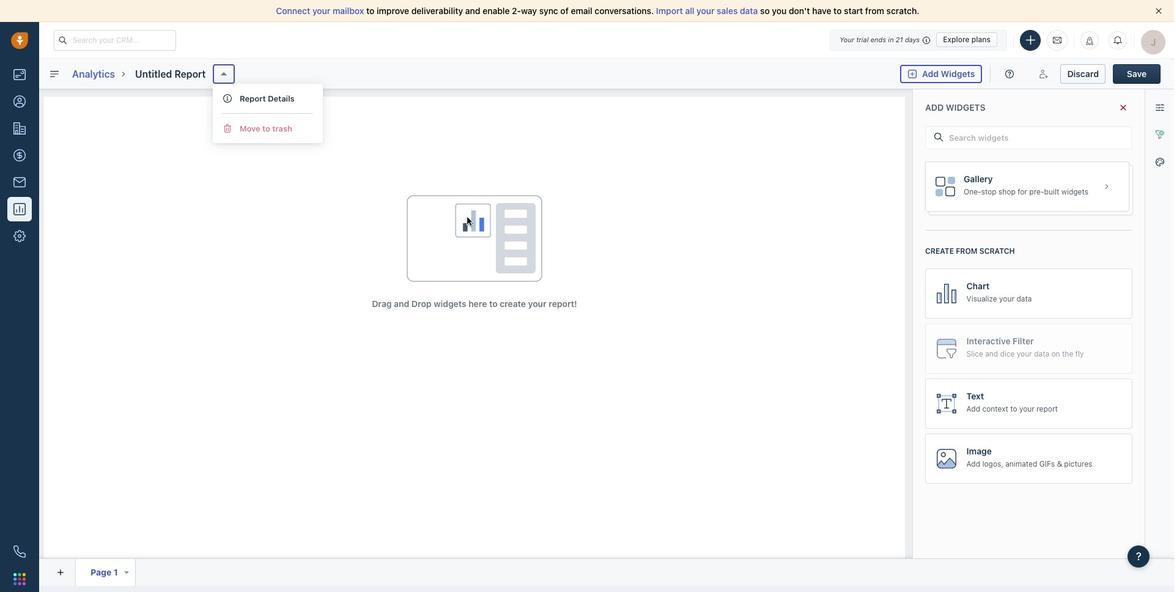 Task type: describe. For each thing, give the bounding box(es) containing it.
connect your mailbox to improve deliverability and enable 2-way sync of email conversations. import all your sales data so you don't have to start from scratch.
[[276, 6, 920, 16]]

all
[[686, 6, 695, 16]]

conversations.
[[595, 6, 654, 16]]

plans
[[972, 35, 991, 44]]

deliverability
[[412, 6, 463, 16]]

trial
[[857, 35, 869, 43]]

import all your sales data link
[[657, 6, 761, 16]]

2-
[[512, 6, 521, 16]]

don't
[[789, 6, 811, 16]]

you
[[772, 6, 787, 16]]

so
[[761, 6, 770, 16]]

scratch.
[[887, 6, 920, 16]]

sales
[[717, 6, 738, 16]]

connect your mailbox link
[[276, 6, 367, 16]]

sync
[[540, 6, 559, 16]]

2 to from the left
[[834, 6, 842, 16]]

phone element
[[7, 540, 32, 564]]

mailbox
[[333, 6, 364, 16]]

way
[[521, 6, 537, 16]]



Task type: vqa. For each thing, say whether or not it's contained in the screenshot.
the topmost Phone
no



Task type: locate. For each thing, give the bounding box(es) containing it.
in
[[889, 35, 894, 43]]

have
[[813, 6, 832, 16]]

ends
[[871, 35, 887, 43]]

1 your from the left
[[313, 6, 331, 16]]

your
[[840, 35, 855, 43]]

email
[[571, 6, 593, 16]]

to
[[367, 6, 375, 16], [834, 6, 842, 16]]

Search your CRM... text field
[[54, 30, 176, 50]]

start
[[845, 6, 864, 16]]

improve
[[377, 6, 409, 16]]

1 horizontal spatial your
[[697, 6, 715, 16]]

connect
[[276, 6, 310, 16]]

days
[[906, 35, 920, 43]]

what's new image
[[1086, 36, 1095, 45]]

2 your from the left
[[697, 6, 715, 16]]

1 horizontal spatial to
[[834, 6, 842, 16]]

21
[[896, 35, 904, 43]]

explore plans link
[[937, 32, 998, 47]]

your
[[313, 6, 331, 16], [697, 6, 715, 16]]

1 to from the left
[[367, 6, 375, 16]]

from
[[866, 6, 885, 16]]

explore
[[944, 35, 970, 44]]

your left mailbox
[[313, 6, 331, 16]]

of
[[561, 6, 569, 16]]

0 horizontal spatial your
[[313, 6, 331, 16]]

your right all
[[697, 6, 715, 16]]

0 horizontal spatial to
[[367, 6, 375, 16]]

to left "start"
[[834, 6, 842, 16]]

freshworks switcher image
[[13, 573, 26, 585]]

import
[[657, 6, 683, 16]]

enable
[[483, 6, 510, 16]]

close image
[[1156, 8, 1163, 14]]

to right mailbox
[[367, 6, 375, 16]]

phone image
[[13, 546, 26, 558]]

send email image
[[1054, 35, 1062, 45]]

data
[[740, 6, 758, 16]]

your trial ends in 21 days
[[840, 35, 920, 43]]

and
[[466, 6, 481, 16]]

explore plans
[[944, 35, 991, 44]]



